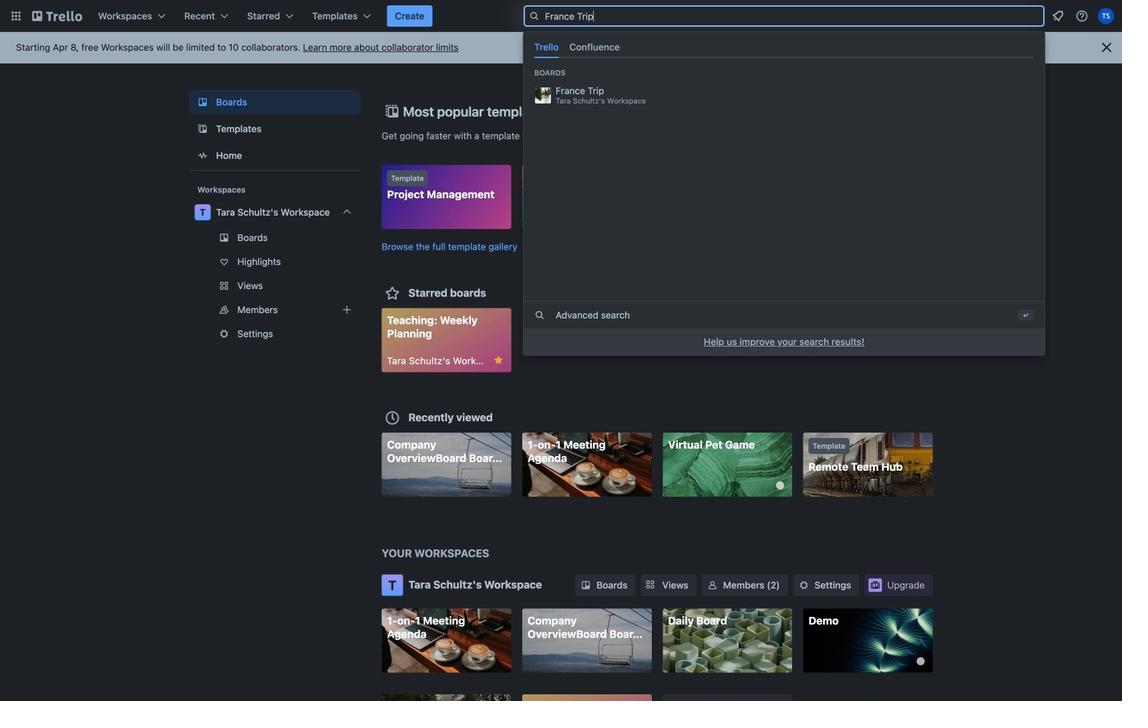 Task type: vqa. For each thing, say whether or not it's contained in the screenshot.
Filters Button
no



Task type: locate. For each thing, give the bounding box(es) containing it.
tab down search "image"
[[529, 36, 564, 58]]

tab list
[[529, 36, 1040, 58]]

3 sm image from the left
[[797, 579, 811, 592]]

1 horizontal spatial sm image
[[706, 579, 719, 592]]

1 sm image from the left
[[579, 579, 593, 592]]

tab
[[529, 36, 564, 58], [564, 36, 625, 58]]

add image
[[339, 302, 355, 318]]

tab down primary element
[[564, 36, 625, 58]]

2 horizontal spatial sm image
[[797, 579, 811, 592]]

search image
[[529, 11, 540, 21]]

2 sm image from the left
[[706, 579, 719, 592]]

0 horizontal spatial sm image
[[579, 579, 593, 592]]

home image
[[195, 148, 211, 164]]

template board image
[[195, 121, 211, 137]]

advanced search image
[[534, 310, 545, 321]]

primary element
[[0, 0, 1122, 32]]

sm image
[[579, 579, 593, 592], [706, 579, 719, 592], [797, 579, 811, 592]]

0 notifications image
[[1050, 8, 1066, 24]]



Task type: describe. For each thing, give the bounding box(es) containing it.
Search Trello field
[[524, 5, 1045, 27]]

tara schultz (taraschultz7) image
[[1098, 8, 1114, 24]]

1 tab from the left
[[529, 36, 564, 58]]

open information menu image
[[1076, 9, 1089, 23]]

back to home image
[[32, 5, 82, 27]]

2 tab from the left
[[564, 36, 625, 58]]

click to unstar this board. it will be removed from your starred list. image
[[493, 354, 505, 366]]

board image
[[195, 94, 211, 110]]



